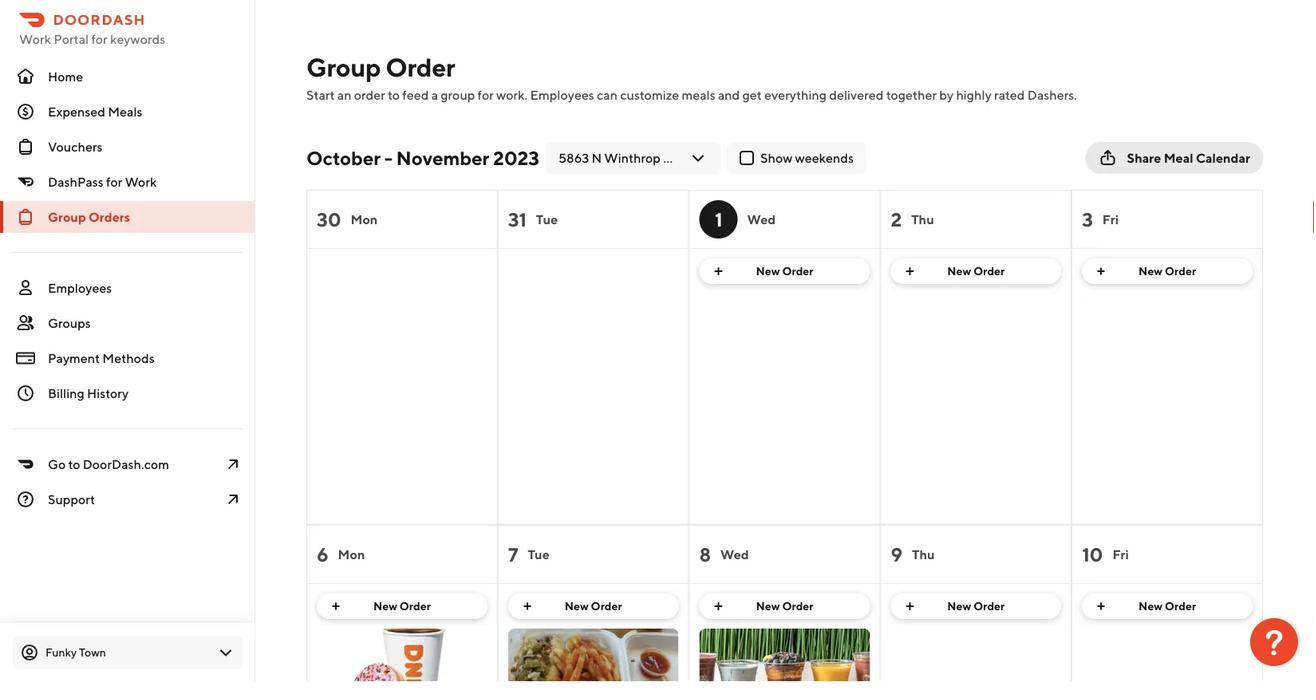 Task type: describe. For each thing, give the bounding box(es) containing it.
an
[[337, 87, 352, 103]]

everything
[[765, 87, 827, 103]]

vouchers
[[48, 139, 103, 154]]

expensed meals link
[[0, 96, 255, 128]]

dashpass for work link
[[0, 166, 255, 198]]

order
[[354, 87, 385, 103]]

by
[[939, 87, 954, 103]]

deep purpl image
[[700, 629, 870, 682]]

rated
[[994, 87, 1025, 103]]

groups link
[[0, 307, 255, 339]]

5863 n winthrop ave
[[559, 150, 686, 166]]

to inside group order start an order to feed a group for work. employees can customize meals and get everything delivered together by highly rated dashers.
[[388, 87, 400, 103]]

billing
[[48, 386, 84, 401]]

go
[[48, 457, 66, 472]]

2
[[891, 208, 902, 231]]

work.
[[496, 87, 528, 103]]

group orders
[[48, 209, 130, 225]]

group for orders
[[48, 209, 86, 225]]

a
[[431, 87, 438, 103]]

meals
[[682, 87, 716, 103]]

doordash.com
[[83, 457, 169, 472]]

-
[[384, 146, 392, 169]]

feed
[[402, 87, 429, 103]]

support
[[48, 492, 95, 507]]

delivered
[[829, 87, 884, 103]]

fri for 10
[[1113, 547, 1129, 562]]

thu for 2
[[911, 212, 934, 227]]

expensed meals
[[48, 104, 142, 119]]

group
[[441, 87, 475, 103]]

wed for 8
[[721, 547, 749, 562]]

fri for 3
[[1103, 212, 1119, 227]]

0 horizontal spatial employees
[[48, 281, 112, 296]]

tue for 31
[[536, 212, 558, 227]]

ave
[[663, 150, 686, 166]]

0 vertical spatial work
[[19, 32, 51, 47]]

payment methods
[[48, 351, 155, 366]]

home
[[48, 69, 83, 84]]

order inside group order start an order to feed a group for work. employees can customize meals and get everything delivered together by highly rated dashers.
[[386, 52, 455, 82]]

support link
[[0, 484, 255, 516]]

n
[[592, 150, 602, 166]]

share meal calendar button
[[1086, 142, 1263, 174]]

go to doordash.com
[[48, 457, 169, 472]]

portal
[[54, 32, 89, 47]]

winthrop
[[604, 150, 661, 166]]

employees inside group order start an order to feed a group for work. employees can customize meals and get everything delivered together by highly rated dashers.
[[530, 87, 594, 103]]

town
[[79, 646, 106, 659]]

funky town
[[45, 646, 106, 659]]

work portal for keywords
[[19, 32, 165, 47]]

group order start an order to feed a group for work. employees can customize meals and get everything delivered together by highly rated dashers.
[[306, 52, 1077, 103]]

together
[[886, 87, 937, 103]]

customize
[[620, 87, 679, 103]]

2 vertical spatial for
[[106, 174, 122, 190]]

2023
[[493, 146, 539, 169]]

expensed
[[48, 104, 105, 119]]

Show weekends checkbox
[[740, 151, 754, 165]]

30
[[317, 208, 341, 231]]

dashers.
[[1028, 87, 1077, 103]]



Task type: vqa. For each thing, say whether or not it's contained in the screenshot.
Town
yes



Task type: locate. For each thing, give the bounding box(es) containing it.
0 horizontal spatial to
[[68, 457, 80, 472]]

billing history
[[48, 386, 129, 401]]

group down dashpass in the left top of the page
[[48, 209, 86, 225]]

1 vertical spatial for
[[478, 87, 494, 103]]

hotspot grill image
[[508, 629, 679, 682]]

mon
[[351, 212, 378, 227], [338, 547, 365, 562]]

group
[[306, 52, 381, 82], [48, 209, 86, 225]]

1 thu from the top
[[911, 212, 934, 227]]

thu right '9'
[[912, 547, 935, 562]]

tue for 7
[[528, 547, 550, 562]]

group inside group order start an order to feed a group for work. employees can customize meals and get everything delivered together by highly rated dashers.
[[306, 52, 381, 82]]

for right the portal
[[91, 32, 108, 47]]

mon for 30
[[351, 212, 378, 227]]

november
[[396, 146, 489, 169]]

employees left can
[[530, 87, 594, 103]]

tue right 31
[[536, 212, 558, 227]]

for
[[91, 32, 108, 47], [478, 87, 494, 103], [106, 174, 122, 190]]

keywords
[[110, 32, 165, 47]]

fri right 10
[[1113, 547, 1129, 562]]

1 horizontal spatial group
[[306, 52, 381, 82]]

mon for 6
[[338, 547, 365, 562]]

group for order
[[306, 52, 381, 82]]

1 vertical spatial wed
[[721, 547, 749, 562]]

for up orders
[[106, 174, 122, 190]]

1 horizontal spatial work
[[125, 174, 157, 190]]

8
[[700, 543, 711, 566]]

vouchers link
[[0, 131, 255, 163]]

share meal calendar
[[1127, 150, 1250, 166]]

1 vertical spatial group
[[48, 209, 86, 225]]

3
[[1082, 208, 1093, 231]]

dunkin' image
[[317, 629, 487, 682]]

new order button
[[700, 259, 870, 284], [891, 259, 1062, 284], [1082, 259, 1253, 284], [317, 594, 487, 619], [508, 594, 679, 619], [700, 594, 870, 619], [891, 594, 1062, 619], [1082, 594, 1253, 619]]

1 horizontal spatial to
[[388, 87, 400, 103]]

employees up groups
[[48, 281, 112, 296]]

to
[[388, 87, 400, 103], [68, 457, 80, 472]]

highly
[[956, 87, 992, 103]]

new order
[[756, 265, 814, 278], [947, 265, 1005, 278], [1139, 265, 1196, 278], [373, 600, 431, 613], [565, 600, 622, 613], [756, 600, 814, 613], [947, 600, 1005, 613], [1139, 600, 1196, 613]]

1 vertical spatial to
[[68, 457, 80, 472]]

payment
[[48, 351, 100, 366]]

to right go at the bottom of the page
[[68, 457, 80, 472]]

wed for 1
[[747, 212, 776, 227]]

for inside group order start an order to feed a group for work. employees can customize meals and get everything delivered together by highly rated dashers.
[[478, 87, 494, 103]]

6
[[317, 543, 328, 566]]

0 vertical spatial to
[[388, 87, 400, 103]]

tue
[[536, 212, 558, 227], [528, 547, 550, 562]]

and
[[718, 87, 740, 103]]

for left work.
[[478, 87, 494, 103]]

wed right 1
[[747, 212, 776, 227]]

home link
[[0, 61, 255, 93]]

billing history link
[[0, 377, 255, 409]]

to left the feed
[[388, 87, 400, 103]]

start
[[306, 87, 335, 103]]

0 vertical spatial wed
[[747, 212, 776, 227]]

show
[[761, 150, 793, 166]]

work left the portal
[[19, 32, 51, 47]]

meal
[[1164, 150, 1194, 166]]

work
[[19, 32, 51, 47], [125, 174, 157, 190]]

order
[[386, 52, 455, 82], [782, 265, 814, 278], [974, 265, 1005, 278], [1165, 265, 1196, 278], [400, 600, 431, 613], [591, 600, 622, 613], [782, 600, 814, 613], [974, 600, 1005, 613], [1165, 600, 1196, 613]]

methods
[[102, 351, 155, 366]]

mon right 6
[[338, 547, 365, 562]]

orders
[[89, 209, 130, 225]]

9
[[891, 543, 903, 566]]

wed right 8
[[721, 547, 749, 562]]

1 vertical spatial mon
[[338, 547, 365, 562]]

work down the vouchers link
[[125, 174, 157, 190]]

october
[[306, 146, 381, 169]]

1 vertical spatial fri
[[1113, 547, 1129, 562]]

0 horizontal spatial work
[[19, 32, 51, 47]]

31
[[508, 208, 527, 231]]

tue right 7
[[528, 547, 550, 562]]

1 horizontal spatial employees
[[530, 87, 594, 103]]

2 thu from the top
[[912, 547, 935, 562]]

1 vertical spatial employees
[[48, 281, 112, 296]]

dashpass
[[48, 174, 104, 190]]

show weekends
[[761, 150, 854, 166]]

1
[[715, 208, 722, 231]]

employees link
[[0, 272, 255, 304]]

new
[[756, 265, 780, 278], [947, 265, 971, 278], [1139, 265, 1163, 278], [373, 600, 397, 613], [565, 600, 589, 613], [756, 600, 780, 613], [947, 600, 971, 613], [1139, 600, 1163, 613]]

0 vertical spatial thu
[[911, 212, 934, 227]]

0 vertical spatial for
[[91, 32, 108, 47]]

can
[[597, 87, 618, 103]]

0 vertical spatial employees
[[530, 87, 594, 103]]

funky
[[45, 646, 77, 659]]

1 vertical spatial tue
[[528, 547, 550, 562]]

1 vertical spatial work
[[125, 174, 157, 190]]

0 vertical spatial tue
[[536, 212, 558, 227]]

group up 'an'
[[306, 52, 381, 82]]

0 horizontal spatial group
[[48, 209, 86, 225]]

mon right 30
[[351, 212, 378, 227]]

wed
[[747, 212, 776, 227], [721, 547, 749, 562]]

1 vertical spatial thu
[[912, 547, 935, 562]]

10
[[1082, 543, 1103, 566]]

weekends
[[795, 150, 854, 166]]

october - november 2023
[[306, 146, 539, 169]]

groups
[[48, 316, 91, 331]]

open resource center image
[[1250, 618, 1298, 666]]

group orders link
[[0, 201, 255, 233]]

fri
[[1103, 212, 1119, 227], [1113, 547, 1129, 562]]

7
[[508, 543, 518, 566]]

thu right 2
[[911, 212, 934, 227]]

calendar
[[1196, 150, 1250, 166]]

5863
[[559, 150, 589, 166]]

0 vertical spatial group
[[306, 52, 381, 82]]

thu
[[911, 212, 934, 227], [912, 547, 935, 562]]

dashpass for work
[[48, 174, 157, 190]]

5863 n winthrop ave button
[[546, 142, 721, 174]]

employees
[[530, 87, 594, 103], [48, 281, 112, 296]]

history
[[87, 386, 129, 401]]

go to doordash.com link
[[0, 448, 255, 480]]

fri right 3
[[1103, 212, 1119, 227]]

meals
[[108, 104, 142, 119]]

share
[[1127, 150, 1161, 166]]

0 vertical spatial fri
[[1103, 212, 1119, 227]]

0 vertical spatial mon
[[351, 212, 378, 227]]

get
[[743, 87, 762, 103]]

payment methods link
[[0, 342, 255, 374]]

thu for 9
[[912, 547, 935, 562]]



